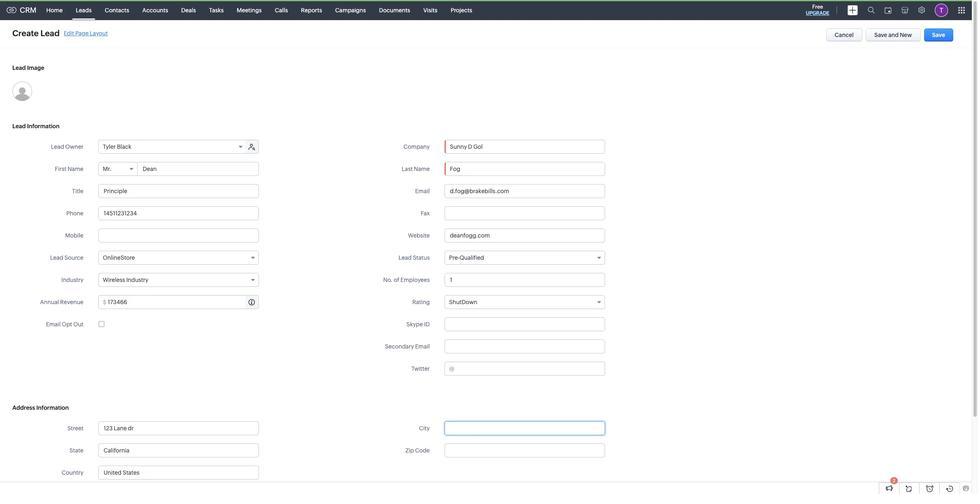 Task type: describe. For each thing, give the bounding box(es) containing it.
skype id
[[407, 322, 430, 328]]

save and new
[[875, 32, 912, 38]]

lead for lead status
[[399, 255, 412, 261]]

2 vertical spatial email
[[415, 344, 430, 350]]

lead image
[[12, 65, 44, 71]]

state
[[70, 448, 83, 455]]

title
[[72, 188, 83, 195]]

street
[[67, 426, 83, 432]]

Mr. field
[[99, 163, 137, 176]]

lead owner
[[51, 144, 83, 150]]

2
[[893, 479, 896, 484]]

meetings
[[237, 7, 262, 13]]

create
[[12, 28, 39, 38]]

free
[[813, 4, 823, 10]]

campaigns link
[[329, 0, 373, 20]]

edit
[[64, 30, 74, 36]]

first name
[[55, 166, 83, 173]]

status
[[413, 255, 430, 261]]

code
[[415, 448, 430, 455]]

accounts link
[[136, 0, 175, 20]]

visits link
[[417, 0, 444, 20]]

opt
[[62, 322, 72, 328]]

wireless
[[103, 277, 125, 284]]

mobile
[[65, 233, 83, 239]]

home link
[[40, 0, 69, 20]]

onlinestore
[[103, 255, 135, 261]]

and
[[889, 32, 899, 38]]

lead for lead source
[[50, 255, 63, 261]]

owner
[[65, 144, 83, 150]]

lead source
[[50, 255, 83, 261]]

save and new button
[[866, 28, 921, 42]]

deals link
[[175, 0, 203, 20]]

crm
[[20, 6, 36, 14]]

zip
[[406, 448, 414, 455]]

lead information
[[12, 123, 60, 130]]

1 industry from the left
[[61, 277, 83, 284]]

revenue
[[60, 299, 83, 306]]

create menu element
[[843, 0, 863, 20]]

leads link
[[69, 0, 98, 20]]

zip code
[[406, 448, 430, 455]]

secondary email
[[385, 344, 430, 350]]

crm link
[[7, 6, 36, 14]]

cancel button
[[826, 28, 863, 42]]

edit page layout link
[[64, 30, 108, 36]]

OnlineStore field
[[98, 251, 259, 265]]

source
[[64, 255, 83, 261]]

twitter
[[412, 366, 430, 373]]

free upgrade
[[806, 4, 830, 16]]

meetings link
[[230, 0, 268, 20]]

name for last name
[[414, 166, 430, 173]]

cancel
[[835, 32, 854, 38]]

name for first name
[[68, 166, 83, 173]]

profile image
[[935, 4, 948, 17]]

campaigns
[[335, 7, 366, 13]]

projects link
[[444, 0, 479, 20]]

documents
[[379, 7, 410, 13]]

city
[[419, 426, 430, 432]]

email for email
[[415, 188, 430, 195]]

Wireless Industry field
[[98, 273, 259, 287]]

mr.
[[103, 166, 111, 173]]

save for save and new
[[875, 32, 888, 38]]

tyler
[[103, 144, 116, 150]]

create menu image
[[848, 5, 858, 15]]

last
[[402, 166, 413, 173]]

Tyler Black field
[[99, 140, 246, 154]]

lead for lead owner
[[51, 144, 64, 150]]

search image
[[868, 7, 875, 14]]

upgrade
[[806, 10, 830, 16]]

no. of employees
[[383, 277, 430, 284]]

reports link
[[295, 0, 329, 20]]

address information
[[12, 405, 69, 412]]

save button
[[924, 28, 954, 42]]

deals
[[181, 7, 196, 13]]



Task type: vqa. For each thing, say whether or not it's contained in the screenshot.
555-
no



Task type: locate. For each thing, give the bounding box(es) containing it.
of
[[394, 277, 399, 284]]

information for address information
[[36, 405, 69, 412]]

1 horizontal spatial save
[[933, 32, 945, 38]]

2 name from the left
[[414, 166, 430, 173]]

annual revenue
[[40, 299, 83, 306]]

information up lead owner
[[27, 123, 60, 130]]

skype
[[407, 322, 423, 328]]

documents link
[[373, 0, 417, 20]]

None text field
[[445, 140, 605, 154], [445, 162, 605, 176], [138, 163, 259, 176], [98, 184, 259, 198], [445, 318, 605, 332], [456, 363, 605, 376], [98, 422, 259, 436], [98, 444, 259, 458], [445, 444, 605, 458], [99, 467, 259, 480], [445, 140, 605, 154], [445, 162, 605, 176], [138, 163, 259, 176], [98, 184, 259, 198], [445, 318, 605, 332], [456, 363, 605, 376], [98, 422, 259, 436], [98, 444, 259, 458], [445, 444, 605, 458], [99, 467, 259, 480]]

email up "fax"
[[415, 188, 430, 195]]

2 industry from the left
[[126, 277, 148, 284]]

information for lead information
[[27, 123, 60, 130]]

contacts
[[105, 7, 129, 13]]

lead left image
[[12, 65, 26, 71]]

website
[[408, 233, 430, 239]]

0 vertical spatial email
[[415, 188, 430, 195]]

shutdown
[[449, 299, 478, 306]]

1 vertical spatial email
[[46, 322, 61, 328]]

industry up revenue
[[61, 277, 83, 284]]

lead left "owner"
[[51, 144, 64, 150]]

email for email opt out
[[46, 322, 61, 328]]

information right address
[[36, 405, 69, 412]]

company
[[404, 144, 430, 150]]

1 horizontal spatial name
[[414, 166, 430, 173]]

save down profile element
[[933, 32, 945, 38]]

tasks link
[[203, 0, 230, 20]]

ShutDown field
[[445, 296, 605, 310]]

industry right wireless
[[126, 277, 148, 284]]

None field
[[445, 140, 605, 154], [99, 467, 259, 480], [445, 140, 605, 154], [99, 467, 259, 480]]

secondary
[[385, 344, 414, 350]]

None text field
[[445, 184, 605, 198], [98, 207, 259, 221], [445, 207, 605, 221], [98, 229, 259, 243], [445, 229, 605, 243], [445, 273, 605, 287], [108, 296, 259, 309], [445, 340, 605, 354], [445, 422, 605, 436], [445, 184, 605, 198], [98, 207, 259, 221], [445, 207, 605, 221], [98, 229, 259, 243], [445, 229, 605, 243], [445, 273, 605, 287], [108, 296, 259, 309], [445, 340, 605, 354], [445, 422, 605, 436]]

name right last in the left top of the page
[[414, 166, 430, 173]]

email up twitter
[[415, 344, 430, 350]]

1 horizontal spatial industry
[[126, 277, 148, 284]]

1 vertical spatial information
[[36, 405, 69, 412]]

industry inside wireless industry field
[[126, 277, 148, 284]]

0 vertical spatial information
[[27, 123, 60, 130]]

email left opt
[[46, 322, 61, 328]]

lead status
[[399, 255, 430, 261]]

annual
[[40, 299, 59, 306]]

calendar image
[[885, 7, 892, 13]]

save left 'and'
[[875, 32, 888, 38]]

lead left edit
[[40, 28, 60, 38]]

lead for lead image
[[12, 65, 26, 71]]

0 horizontal spatial industry
[[61, 277, 83, 284]]

calls
[[275, 7, 288, 13]]

0 horizontal spatial save
[[875, 32, 888, 38]]

black
[[117, 144, 131, 150]]

save for save
[[933, 32, 945, 38]]

contacts link
[[98, 0, 136, 20]]

page
[[75, 30, 89, 36]]

email
[[415, 188, 430, 195], [46, 322, 61, 328], [415, 344, 430, 350]]

no.
[[383, 277, 393, 284]]

information
[[27, 123, 60, 130], [36, 405, 69, 412]]

save inside button
[[875, 32, 888, 38]]

tyler black
[[103, 144, 131, 150]]

pre-
[[449, 255, 460, 261]]

save
[[875, 32, 888, 38], [933, 32, 945, 38]]

pre-qualified
[[449, 255, 484, 261]]

fax
[[421, 210, 430, 217]]

name
[[68, 166, 83, 173], [414, 166, 430, 173]]

industry
[[61, 277, 83, 284], [126, 277, 148, 284]]

profile element
[[930, 0, 953, 20]]

tasks
[[209, 7, 224, 13]]

country
[[62, 470, 83, 477]]

id
[[424, 322, 430, 328]]

rating
[[412, 299, 430, 306]]

1 save from the left
[[875, 32, 888, 38]]

search element
[[863, 0, 880, 20]]

lead for lead information
[[12, 123, 26, 130]]

lead down image
[[12, 123, 26, 130]]

layout
[[90, 30, 108, 36]]

phone
[[66, 210, 83, 217]]

email opt out
[[46, 322, 83, 328]]

name right first
[[68, 166, 83, 173]]

$
[[103, 299, 106, 306]]

calls link
[[268, 0, 295, 20]]

create lead edit page layout
[[12, 28, 108, 38]]

new
[[900, 32, 912, 38]]

lead left source
[[50, 255, 63, 261]]

visits
[[424, 7, 438, 13]]

employees
[[401, 277, 430, 284]]

qualified
[[460, 255, 484, 261]]

reports
[[301, 7, 322, 13]]

last name
[[402, 166, 430, 173]]

lead left the status
[[399, 255, 412, 261]]

first
[[55, 166, 66, 173]]

@
[[449, 366, 455, 373]]

address
[[12, 405, 35, 412]]

save inside 'button'
[[933, 32, 945, 38]]

2 save from the left
[[933, 32, 945, 38]]

1 name from the left
[[68, 166, 83, 173]]

image
[[27, 65, 44, 71]]

projects
[[451, 7, 472, 13]]

home
[[46, 7, 63, 13]]

image image
[[12, 82, 32, 101]]

lead
[[40, 28, 60, 38], [12, 65, 26, 71], [12, 123, 26, 130], [51, 144, 64, 150], [50, 255, 63, 261], [399, 255, 412, 261]]

0 horizontal spatial name
[[68, 166, 83, 173]]

Pre-Qualified field
[[445, 251, 605, 265]]

accounts
[[142, 7, 168, 13]]

leads
[[76, 7, 92, 13]]

wireless industry
[[103, 277, 148, 284]]



